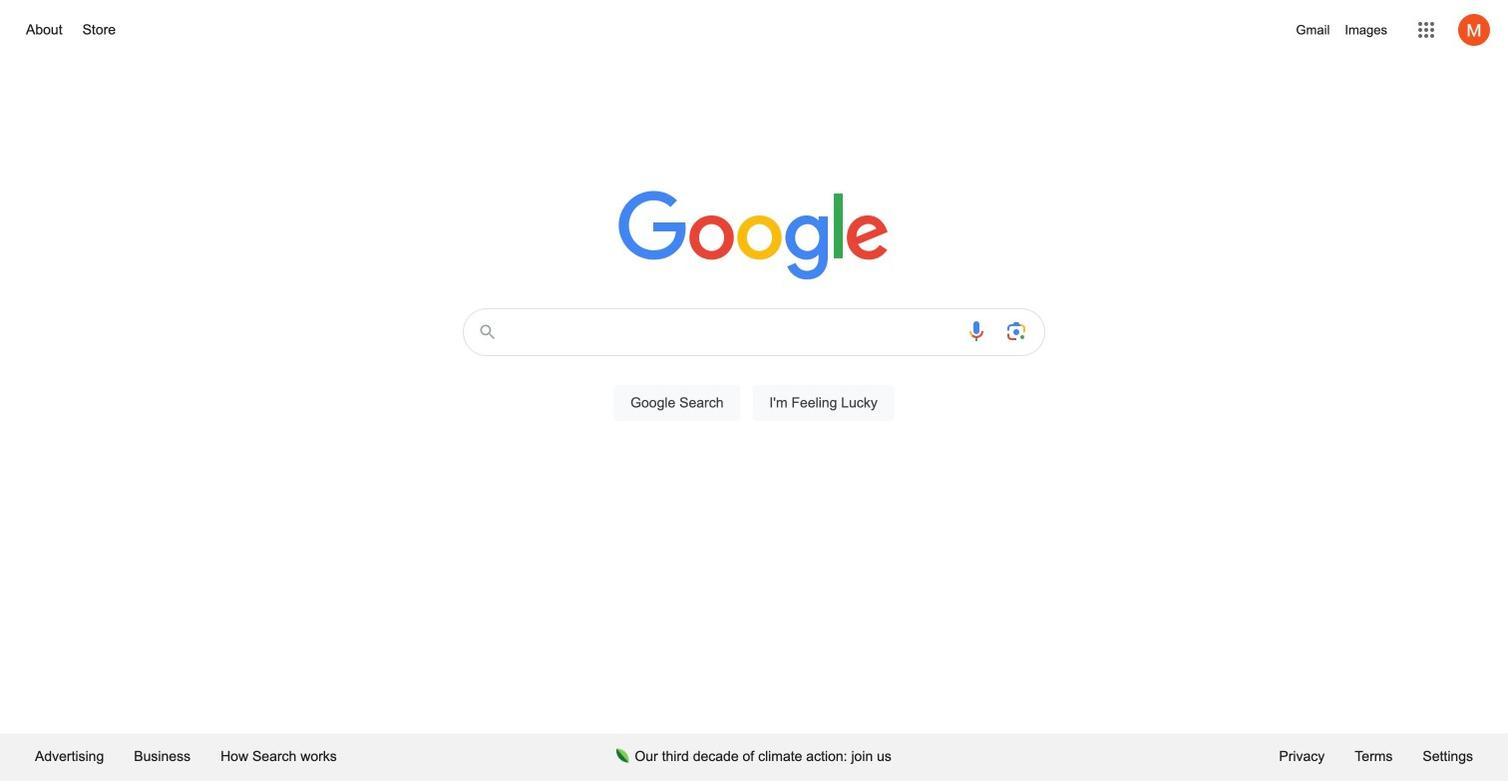 Task type: describe. For each thing, give the bounding box(es) containing it.
google image
[[619, 191, 890, 282]]



Task type: locate. For each thing, give the bounding box(es) containing it.
search by image image
[[1005, 319, 1029, 343]]

None search field
[[20, 302, 1489, 444]]

search by voice image
[[965, 319, 989, 343]]



Task type: vqa. For each thing, say whether or not it's contained in the screenshot.
$89.99
no



